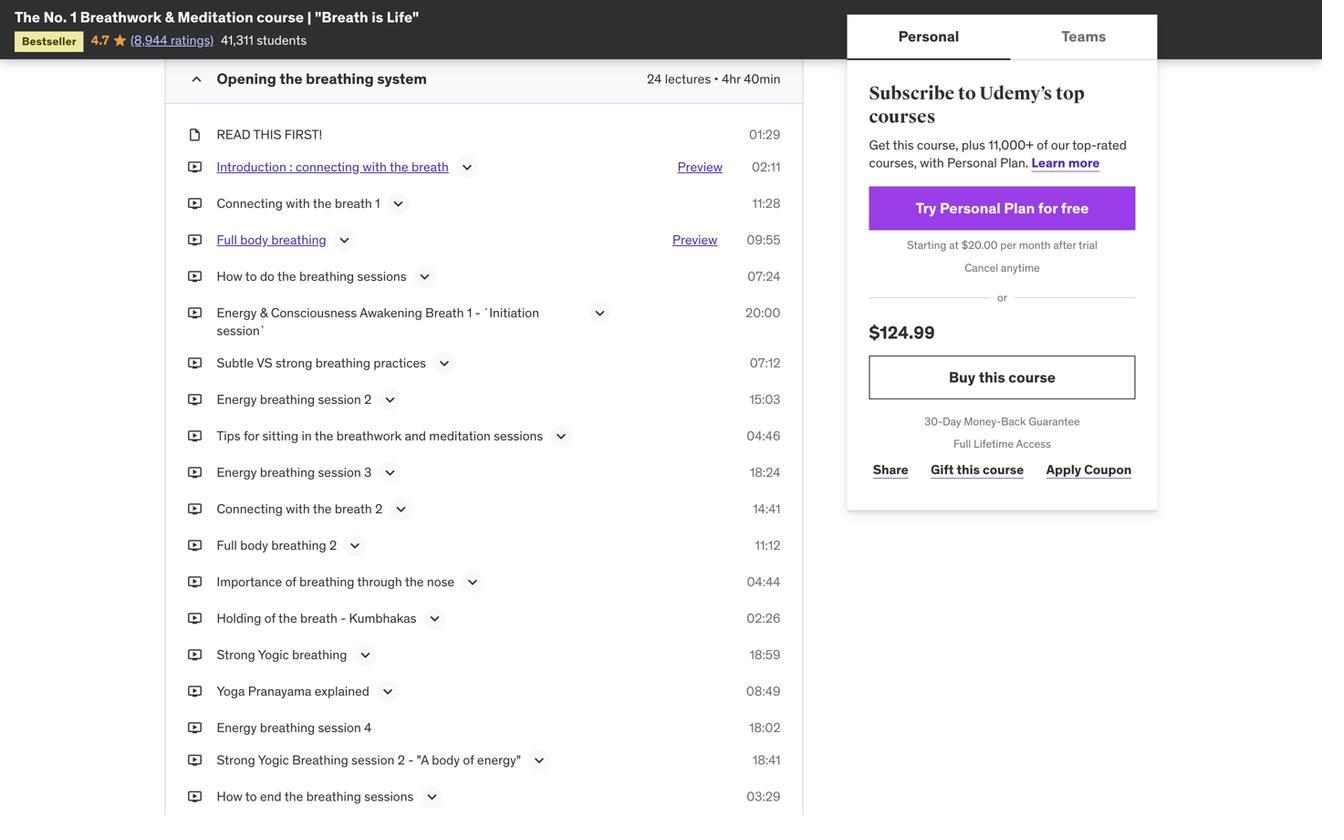 Task type: vqa. For each thing, say whether or not it's contained in the screenshot.


Task type: describe. For each thing, give the bounding box(es) containing it.
15:03
[[749, 391, 781, 408]]

the right end
[[284, 789, 303, 805]]

small image
[[187, 70, 206, 88]]

life"
[[387, 8, 419, 26]]

through
[[357, 574, 402, 590]]

show lecture description image for yoga pranayama explained
[[379, 683, 397, 701]]

energy breathing session 4
[[217, 720, 372, 736]]

learn
[[1031, 155, 1065, 171]]

nose
[[427, 574, 454, 590]]

xsmall image for yoga pranayama explained
[[187, 683, 202, 701]]

xsmall image for energy breathing session 3
[[187, 464, 202, 482]]

to for do
[[245, 268, 257, 285]]

course for gift this course
[[983, 462, 1024, 478]]

xsmall image for energy breathing session 2
[[187, 391, 202, 409]]

personal button
[[847, 15, 1010, 58]]

& inside energy & consciousness awakening breath 1 - `initiation session`
[[260, 305, 268, 321]]

2 up through
[[375, 501, 383, 517]]

or
[[997, 291, 1007, 305]]

connecting with the breath 2
[[217, 501, 383, 517]]

full body breathing button
[[217, 231, 326, 253]]

80
[[234, 28, 250, 44]]

no.
[[43, 8, 67, 26]]

awakening
[[360, 305, 422, 321]]

how to end the breathing sessions
[[217, 789, 414, 805]]

introduction
[[217, 159, 286, 175]]

show lecture description image for connecting with the breath 2
[[392, 501, 410, 519]]

energy"
[[477, 752, 521, 769]]

kumbhakas
[[349, 610, 416, 627]]

1 horizontal spatial •
[[302, 28, 307, 44]]

sitting
[[262, 428, 298, 444]]

xsmall image for full body breathing 2
[[187, 537, 202, 555]]

the down energy breathing session 3
[[313, 501, 332, 517]]

apply coupon button
[[1042, 452, 1135, 489]]

breathing up holding of the breath - kumbhakas
[[299, 574, 354, 590]]

trial
[[1079, 238, 1097, 252]]

show lecture description image for how to do the breathing sessions
[[416, 268, 434, 286]]

xsmall image for strong yogic breathing
[[187, 646, 202, 664]]

plus
[[962, 137, 985, 153]]

`initiation
[[484, 305, 539, 321]]

breath for 1
[[335, 195, 372, 212]]

tips for sitting in the breathwork and meditation sessions
[[217, 428, 543, 444]]

personal inside get this course, plus 11,000+ of our top-rated courses, with personal plan.
[[947, 155, 997, 171]]

1 vertical spatial preview
[[672, 232, 717, 248]]

energy for energy breathing session 3
[[217, 464, 257, 481]]

xsmall image for how to do the breathing sessions
[[187, 268, 202, 286]]

24
[[647, 71, 662, 87]]

starting
[[907, 238, 946, 252]]

for inside "link"
[[1038, 199, 1058, 217]]

gift this course
[[931, 462, 1024, 478]]

strong
[[275, 355, 312, 371]]

show lecture description image for energy & consciousness awakening breath 1 - `initiation session`
[[591, 304, 609, 322]]

vs
[[257, 355, 272, 371]]

07:12
[[750, 355, 781, 371]]

students
[[257, 32, 307, 48]]

plan.
[[1000, 155, 1028, 171]]

energy for energy breathing session 4
[[217, 720, 257, 736]]

sessions for how to do the breathing sessions
[[357, 268, 407, 285]]

(8,944 ratings)
[[131, 32, 214, 48]]

opening
[[217, 69, 276, 88]]

strong yogic breathing session 2 - "a body of energy"
[[217, 752, 521, 769]]

18:59
[[749, 647, 781, 663]]

course for buy this course
[[1008, 368, 1056, 387]]

subscribe
[[869, 83, 955, 105]]

courses
[[869, 106, 936, 128]]

importance of breathing through the nose
[[217, 574, 454, 590]]

session down 4 at the left bottom of the page
[[351, 752, 395, 769]]

breathing down yoga pranayama explained
[[260, 720, 315, 736]]

share button
[[869, 452, 912, 489]]

show lecture description image for connecting with the breath 1
[[389, 195, 407, 213]]

the down students
[[280, 69, 303, 88]]

connecting for connecting with the breath 1
[[217, 195, 283, 212]]

this for buy
[[979, 368, 1005, 387]]

with down ":"
[[286, 195, 310, 212]]

2 vertical spatial -
[[408, 752, 414, 769]]

buy
[[949, 368, 975, 387]]

pranayama
[[248, 683, 311, 700]]

session for 4
[[318, 720, 361, 736]]

strong for strong yogic breathing
[[217, 647, 255, 663]]

2 left "a
[[398, 752, 405, 769]]

04:46
[[747, 428, 781, 444]]

try personal plan for free link
[[869, 187, 1135, 230]]

$124.99
[[869, 321, 935, 343]]

(8,944
[[131, 32, 168, 48]]

breath inside button
[[411, 159, 449, 175]]

02:11
[[752, 159, 781, 175]]

how for how to end the breathing sessions
[[217, 789, 242, 805]]

ratings)
[[171, 32, 214, 48]]

learn more link
[[1031, 155, 1100, 171]]

full for full body breathing 2
[[217, 537, 237, 554]]

teams button
[[1010, 15, 1157, 58]]

buy this course
[[949, 368, 1056, 387]]

end
[[260, 789, 282, 805]]

and
[[405, 428, 426, 444]]

meditation
[[429, 428, 491, 444]]

3
[[364, 464, 372, 481]]

sections
[[175, 28, 223, 44]]

7 sections • 80 lectures •
[[165, 28, 310, 44]]

30-
[[924, 415, 943, 429]]

subtle vs strong breathing practices
[[217, 355, 426, 371]]

strong for strong yogic breathing session 2 - "a body of energy"
[[217, 752, 255, 769]]

breathing inside button
[[271, 232, 326, 248]]

0 vertical spatial course
[[257, 8, 304, 26]]

connecting
[[296, 159, 359, 175]]

breathing right strong
[[315, 355, 370, 371]]

xsmall image for importance of breathing through the nose
[[187, 574, 202, 591]]

xsmall image for holding of the breath - kumbhakas
[[187, 610, 202, 628]]

the up strong yogic breathing
[[278, 610, 297, 627]]

opening the breathing system
[[217, 69, 427, 88]]

explained
[[315, 683, 369, 700]]

importance
[[217, 574, 282, 590]]

18:41
[[753, 752, 781, 769]]

session for 3
[[318, 464, 361, 481]]

02:26
[[747, 610, 781, 627]]

xsmall image for how to end the breathing sessions
[[187, 788, 202, 806]]

with inside get this course, plus 11,000+ of our top-rated courses, with personal plan.
[[920, 155, 944, 171]]

14:41
[[753, 501, 781, 517]]

meditation
[[177, 8, 253, 26]]

breathing down holding of the breath - kumbhakas
[[292, 647, 347, 663]]

08:49
[[746, 683, 781, 700]]

the right do
[[277, 268, 296, 285]]

01:29
[[749, 126, 781, 143]]

starting at $20.00 per month after trial cancel anytime
[[907, 238, 1097, 275]]

teams
[[1062, 27, 1106, 46]]



Task type: locate. For each thing, give the bounding box(es) containing it.
• left the '80'
[[226, 28, 231, 44]]

4 xsmall image from the top
[[187, 428, 202, 445]]

1 vertical spatial course
[[1008, 368, 1056, 387]]

8 xsmall image from the top
[[187, 788, 202, 806]]

cancel
[[965, 261, 998, 275]]

2
[[364, 391, 372, 408], [375, 501, 383, 517], [329, 537, 337, 554], [398, 752, 405, 769]]

lectures right the '80'
[[253, 28, 299, 44]]

1 right no.
[[70, 8, 77, 26]]

0 horizontal spatial for
[[244, 428, 259, 444]]

04:44
[[747, 574, 781, 590]]

breathwork
[[80, 8, 162, 26]]

5 xsmall image from the top
[[187, 304, 202, 322]]

1 connecting from the top
[[217, 195, 283, 212]]

1 how from the top
[[217, 268, 242, 285]]

to left do
[[245, 268, 257, 285]]

the down introduction : connecting with the breath button
[[313, 195, 332, 212]]

0 vertical spatial to
[[958, 83, 976, 105]]

the right in
[[315, 428, 333, 444]]

for left 'free'
[[1038, 199, 1058, 217]]

& up session`
[[260, 305, 268, 321]]

read
[[217, 126, 251, 143]]

1 horizontal spatial -
[[408, 752, 414, 769]]

1 vertical spatial strong
[[217, 752, 255, 769]]

- down 'importance of breathing through the nose'
[[341, 610, 346, 627]]

apply
[[1046, 462, 1081, 478]]

to for udemy's
[[958, 83, 976, 105]]

1 horizontal spatial lectures
[[665, 71, 711, 87]]

2 vertical spatial 1
[[467, 305, 472, 321]]

show lecture description image for subtle vs strong breathing practices
[[435, 355, 453, 373]]

courses,
[[869, 155, 917, 171]]

try
[[916, 199, 936, 217]]

personal down plus
[[947, 155, 997, 171]]

show lecture description image for strong yogic breathing session 2 - "a body of energy"
[[530, 752, 548, 770]]

of left energy"
[[463, 752, 474, 769]]

this inside "button"
[[979, 368, 1005, 387]]

xsmall image for connecting with the breath 2
[[187, 501, 202, 518]]

how to do the breathing sessions
[[217, 268, 407, 285]]

sessions for how to end the breathing sessions
[[364, 789, 414, 805]]

learn more
[[1031, 155, 1100, 171]]

this right gift
[[957, 462, 980, 478]]

1 strong from the top
[[217, 647, 255, 663]]

2 vertical spatial to
[[245, 789, 257, 805]]

breath for 2
[[335, 501, 372, 517]]

& up 7
[[165, 8, 174, 26]]

07:24
[[747, 268, 781, 285]]

personal
[[898, 27, 959, 46], [947, 155, 997, 171], [940, 199, 1001, 217]]

18:02
[[749, 720, 781, 736]]

2 vertical spatial personal
[[940, 199, 1001, 217]]

1 vertical spatial sessions
[[494, 428, 543, 444]]

0 vertical spatial &
[[165, 8, 174, 26]]

show lecture description image up tips for sitting in the breathwork and meditation sessions at the left of page
[[381, 391, 399, 409]]

2 yogic from the top
[[258, 752, 289, 769]]

to inside subscribe to udemy's top courses
[[958, 83, 976, 105]]

2 vertical spatial sessions
[[364, 789, 414, 805]]

with down energy breathing session 3
[[286, 501, 310, 517]]

tab list
[[847, 15, 1157, 60]]

41,311
[[221, 32, 254, 48]]

7 xsmall image from the top
[[187, 719, 202, 737]]

subtle
[[217, 355, 254, 371]]

show lecture description image
[[458, 158, 476, 176], [389, 195, 407, 213], [335, 231, 354, 249], [591, 304, 609, 322], [552, 428, 570, 446], [464, 574, 482, 592], [426, 610, 444, 628], [530, 752, 548, 770]]

0 vertical spatial 1
[[70, 8, 77, 26]]

breath
[[411, 159, 449, 175], [335, 195, 372, 212], [335, 501, 372, 517], [300, 610, 337, 627]]

energy up session`
[[217, 305, 257, 321]]

2 energy from the top
[[217, 391, 257, 408]]

show lecture description image for energy breathing session 2
[[381, 391, 399, 409]]

1 xsmall image from the top
[[187, 126, 202, 144]]

0 horizontal spatial -
[[341, 610, 346, 627]]

2 connecting from the top
[[217, 501, 283, 517]]

show lecture description image for tips for sitting in the breathwork and meditation sessions
[[552, 428, 570, 446]]

xsmall image
[[187, 158, 202, 176], [187, 355, 202, 372], [187, 391, 202, 409], [187, 428, 202, 445], [187, 464, 202, 482], [187, 683, 202, 701], [187, 719, 202, 737], [187, 788, 202, 806]]

top-
[[1072, 137, 1097, 153]]

0 horizontal spatial 1
[[70, 8, 77, 26]]

11,000+
[[988, 137, 1034, 153]]

0 vertical spatial connecting
[[217, 195, 283, 212]]

0 vertical spatial lectures
[[253, 28, 299, 44]]

show lecture description image for importance of breathing through the nose
[[464, 574, 482, 592]]

show lecture description image for energy breathing session 3
[[381, 464, 399, 482]]

show lecture description image for holding of the breath - kumbhakas
[[426, 610, 444, 628]]

course down the lifetime
[[983, 462, 1024, 478]]

coupon
[[1084, 462, 1132, 478]]

7
[[165, 28, 172, 44]]

energy for energy breathing session 2
[[217, 391, 257, 408]]

session left 3
[[318, 464, 361, 481]]

yogic
[[258, 647, 289, 663], [258, 752, 289, 769]]

to left udemy's
[[958, 83, 976, 105]]

energy breathing session 3
[[217, 464, 372, 481]]

rated
[[1097, 137, 1127, 153]]

0 vertical spatial how
[[217, 268, 242, 285]]

full
[[217, 232, 237, 248], [953, 437, 971, 451], [217, 537, 237, 554]]

course inside buy this course "button"
[[1008, 368, 1056, 387]]

0 vertical spatial preview
[[678, 159, 723, 175]]

0 vertical spatial for
[[1038, 199, 1058, 217]]

|
[[307, 8, 312, 26]]

2 horizontal spatial •
[[714, 71, 719, 87]]

show lecture description image down and
[[392, 501, 410, 519]]

show lecture description image for strong yogic breathing
[[356, 646, 374, 665]]

strong down energy breathing session 4
[[217, 752, 255, 769]]

0 vertical spatial this
[[893, 137, 914, 153]]

4 xsmall image from the top
[[187, 268, 202, 286]]

show lecture description image
[[416, 268, 434, 286], [435, 355, 453, 373], [381, 391, 399, 409], [381, 464, 399, 482], [392, 501, 410, 519], [346, 537, 364, 555], [356, 646, 374, 665], [379, 683, 397, 701], [423, 788, 441, 807]]

breathing
[[292, 752, 348, 769]]

full for full body breathing
[[217, 232, 237, 248]]

show lecture description image for how to end the breathing sessions
[[423, 788, 441, 807]]

personal inside button
[[898, 27, 959, 46]]

session
[[318, 391, 361, 408], [318, 464, 361, 481], [318, 720, 361, 736], [351, 752, 395, 769]]

6 xsmall image from the top
[[187, 683, 202, 701]]

1 vertical spatial yogic
[[258, 752, 289, 769]]

0 vertical spatial yogic
[[258, 647, 289, 663]]

show lecture description image right explained
[[379, 683, 397, 701]]

with down the course,
[[920, 155, 944, 171]]

10 xsmall image from the top
[[187, 646, 202, 664]]

2 vertical spatial this
[[957, 462, 980, 478]]

0 vertical spatial -
[[475, 305, 480, 321]]

show lecture description image for full body breathing 2
[[346, 537, 364, 555]]

breathing up consciousness
[[299, 268, 354, 285]]

the
[[15, 8, 40, 26]]

practices
[[373, 355, 426, 371]]

this for get
[[893, 137, 914, 153]]

plan
[[1004, 199, 1035, 217]]

2 vertical spatial body
[[432, 752, 460, 769]]

1 horizontal spatial 1
[[375, 195, 380, 212]]

session down subtle vs strong breathing practices at the top of page
[[318, 391, 361, 408]]

1 horizontal spatial for
[[1038, 199, 1058, 217]]

5 xsmall image from the top
[[187, 464, 202, 482]]

lectures
[[253, 28, 299, 44], [665, 71, 711, 87]]

2 strong from the top
[[217, 752, 255, 769]]

- left "a
[[408, 752, 414, 769]]

1 vertical spatial -
[[341, 610, 346, 627]]

access
[[1016, 437, 1051, 451]]

18:24
[[750, 464, 781, 481]]

with right connecting
[[363, 159, 387, 175]]

&
[[165, 8, 174, 26], [260, 305, 268, 321]]

9 xsmall image from the top
[[187, 610, 202, 628]]

to
[[958, 83, 976, 105], [245, 268, 257, 285], [245, 789, 257, 805]]

to left end
[[245, 789, 257, 805]]

consciousness
[[271, 305, 357, 321]]

energy inside energy & consciousness awakening breath 1 - `initiation session`
[[217, 305, 257, 321]]

show lecture description image right practices
[[435, 355, 453, 373]]

sessions
[[357, 268, 407, 285], [494, 428, 543, 444], [364, 789, 414, 805]]

full body breathing
[[217, 232, 326, 248]]

in
[[301, 428, 312, 444]]

2 horizontal spatial -
[[475, 305, 480, 321]]

2 vertical spatial full
[[217, 537, 237, 554]]

energy & consciousness awakening breath 1 - `initiation session`
[[217, 305, 539, 339]]

session left 4 at the left bottom of the page
[[318, 720, 361, 736]]

energy breathing session 2
[[217, 391, 372, 408]]

3 xsmall image from the top
[[187, 391, 202, 409]]

2 vertical spatial course
[[983, 462, 1024, 478]]

sessions right meditation
[[494, 428, 543, 444]]

body for full body breathing 2
[[240, 537, 268, 554]]

1 vertical spatial full
[[953, 437, 971, 451]]

1 vertical spatial how
[[217, 789, 242, 805]]

• for 7
[[226, 28, 231, 44]]

1 right breath
[[467, 305, 472, 321]]

0 vertical spatial body
[[240, 232, 268, 248]]

- right breath
[[475, 305, 480, 321]]

of inside get this course, plus 11,000+ of our top-rated courses, with personal plan.
[[1037, 137, 1048, 153]]

is
[[372, 8, 383, 26]]

breathing down "breath
[[306, 69, 374, 88]]

how
[[217, 268, 242, 285], [217, 789, 242, 805]]

apply coupon
[[1046, 462, 1132, 478]]

introduction : connecting with the breath button
[[217, 158, 449, 180]]

full body breathing 2
[[217, 537, 337, 554]]

sessions up awakening
[[357, 268, 407, 285]]

breathing down connecting with the breath 2 at left
[[271, 537, 326, 554]]

• for 24
[[714, 71, 719, 87]]

1 vertical spatial lectures
[[665, 71, 711, 87]]

breathing down breathing
[[306, 789, 361, 805]]

how left do
[[217, 268, 242, 285]]

xsmall image for energy & consciousness awakening breath 1 - `initiation session`
[[187, 304, 202, 322]]

course,
[[917, 137, 958, 153]]

• left 4hr
[[714, 71, 719, 87]]

0 horizontal spatial •
[[226, 28, 231, 44]]

yogic up end
[[258, 752, 289, 769]]

full inside button
[[217, 232, 237, 248]]

personal up subscribe
[[898, 27, 959, 46]]

to for end
[[245, 789, 257, 805]]

connecting down introduction
[[217, 195, 283, 212]]

month
[[1019, 238, 1051, 252]]

show lecture description image right 3
[[381, 464, 399, 482]]

6 xsmall image from the top
[[187, 501, 202, 518]]

money-
[[964, 415, 1001, 429]]

body up importance
[[240, 537, 268, 554]]

7 xsmall image from the top
[[187, 537, 202, 555]]

read this first!
[[217, 126, 322, 143]]

get this course, plus 11,000+ of our top-rated courses, with personal plan.
[[869, 137, 1127, 171]]

3 energy from the top
[[217, 464, 257, 481]]

energy down yoga
[[217, 720, 257, 736]]

free
[[1061, 199, 1089, 217]]

yogic for breathing
[[258, 752, 289, 769]]

this inside get this course, plus 11,000+ of our top-rated courses, with personal plan.
[[893, 137, 914, 153]]

$20.00
[[961, 238, 998, 252]]

xsmall image for connecting with the breath 1
[[187, 195, 202, 213]]

1 down introduction : connecting with the breath button
[[375, 195, 380, 212]]

- inside energy & consciousness awakening breath 1 - `initiation session`
[[475, 305, 480, 321]]

the no. 1 breathwork & meditation course | "breath is life"
[[15, 8, 419, 26]]

1 xsmall image from the top
[[187, 158, 202, 176]]

2 horizontal spatial 1
[[467, 305, 472, 321]]

personal up $20.00
[[940, 199, 1001, 217]]

show lecture description image down the kumbhakas
[[356, 646, 374, 665]]

1 vertical spatial this
[[979, 368, 1005, 387]]

full up importance
[[217, 537, 237, 554]]

with inside button
[[363, 159, 387, 175]]

xsmall image for subtle vs strong breathing practices
[[187, 355, 202, 372]]

the inside button
[[390, 159, 408, 175]]

this up courses,
[[893, 137, 914, 153]]

full down 'day'
[[953, 437, 971, 451]]

share
[[873, 462, 908, 478]]

breathing down the connecting with the breath 1
[[271, 232, 326, 248]]

connecting with the breath 1
[[217, 195, 380, 212]]

1 vertical spatial &
[[260, 305, 268, 321]]

40min
[[744, 71, 781, 87]]

1 vertical spatial connecting
[[217, 501, 283, 517]]

how left end
[[217, 789, 242, 805]]

course
[[257, 8, 304, 26], [1008, 368, 1056, 387], [983, 462, 1024, 478]]

sessions down strong yogic breathing session 2 - "a body of energy"
[[364, 789, 414, 805]]

2 up 'importance of breathing through the nose'
[[329, 537, 337, 554]]

this for gift
[[957, 462, 980, 478]]

tips
[[217, 428, 240, 444]]

session for 2
[[318, 391, 361, 408]]

4 energy from the top
[[217, 720, 257, 736]]

8 xsmall image from the top
[[187, 574, 202, 591]]

back
[[1001, 415, 1026, 429]]

how for how to do the breathing sessions
[[217, 268, 242, 285]]

1 inside energy & consciousness awakening breath 1 - `initiation session`
[[467, 305, 472, 321]]

1 vertical spatial body
[[240, 537, 268, 554]]

breathing down strong
[[260, 391, 315, 408]]

4
[[364, 720, 372, 736]]

xsmall image
[[187, 126, 202, 144], [187, 195, 202, 213], [187, 231, 202, 249], [187, 268, 202, 286], [187, 304, 202, 322], [187, 501, 202, 518], [187, 537, 202, 555], [187, 574, 202, 591], [187, 610, 202, 628], [187, 646, 202, 664], [187, 752, 202, 770]]

top
[[1056, 83, 1085, 105]]

2 up breathwork
[[364, 391, 372, 408]]

body right "a
[[432, 752, 460, 769]]

0 vertical spatial full
[[217, 232, 237, 248]]

with
[[920, 155, 944, 171], [363, 159, 387, 175], [286, 195, 310, 212], [286, 501, 310, 517]]

more
[[1068, 155, 1100, 171]]

connecting for connecting with the breath 2
[[217, 501, 283, 517]]

course inside gift this course link
[[983, 462, 1024, 478]]

of down "full body breathing 2"
[[285, 574, 296, 590]]

20:00
[[745, 305, 781, 321]]

03:29
[[747, 789, 781, 805]]

this right buy
[[979, 368, 1005, 387]]

0 vertical spatial strong
[[217, 647, 255, 663]]

body inside full body breathing button
[[240, 232, 268, 248]]

0 vertical spatial personal
[[898, 27, 959, 46]]

24 lectures • 4hr 40min
[[647, 71, 781, 87]]

of right holding
[[264, 610, 275, 627]]

yogic for breathing
[[258, 647, 289, 663]]

2 how from the top
[[217, 789, 242, 805]]

yogic up pranayama
[[258, 647, 289, 663]]

for right "tips" at the left bottom of page
[[244, 428, 259, 444]]

preview left 09:55
[[672, 232, 717, 248]]

body for full body breathing
[[240, 232, 268, 248]]

show lecture description image up 'importance of breathing through the nose'
[[346, 537, 364, 555]]

strong down holding
[[217, 647, 255, 663]]

show lecture description image up breath
[[416, 268, 434, 286]]

the right connecting
[[390, 159, 408, 175]]

full down introduction
[[217, 232, 237, 248]]

energy down "tips" at the left bottom of page
[[217, 464, 257, 481]]

• up opening the breathing system
[[302, 28, 307, 44]]

1 vertical spatial to
[[245, 268, 257, 285]]

breath for -
[[300, 610, 337, 627]]

1 vertical spatial for
[[244, 428, 259, 444]]

strong yogic breathing
[[217, 647, 347, 663]]

course up back
[[1008, 368, 1056, 387]]

of left the our
[[1037, 137, 1048, 153]]

0 horizontal spatial lectures
[[253, 28, 299, 44]]

2 xsmall image from the top
[[187, 355, 202, 372]]

personal inside "link"
[[940, 199, 1001, 217]]

"a
[[417, 752, 429, 769]]

0 horizontal spatial &
[[165, 8, 174, 26]]

2 xsmall image from the top
[[187, 195, 202, 213]]

show lecture description image down "a
[[423, 788, 441, 807]]

lectures right "24"
[[665, 71, 711, 87]]

1 vertical spatial personal
[[947, 155, 997, 171]]

body up do
[[240, 232, 268, 248]]

energy down subtle
[[217, 391, 257, 408]]

1 yogic from the top
[[258, 647, 289, 663]]

this
[[253, 126, 281, 143]]

breathing down sitting
[[260, 464, 315, 481]]

breath
[[425, 305, 464, 321]]

full inside "30-day money-back guarantee full lifetime access"
[[953, 437, 971, 451]]

11 xsmall image from the top
[[187, 752, 202, 770]]

lifetime
[[974, 437, 1014, 451]]

0 vertical spatial sessions
[[357, 268, 407, 285]]

the left nose
[[405, 574, 424, 590]]

1 vertical spatial 1
[[375, 195, 380, 212]]

1 horizontal spatial &
[[260, 305, 268, 321]]

xsmall image for strong yogic breathing session 2 - "a body of energy"
[[187, 752, 202, 770]]

preview left 02:11
[[678, 159, 723, 175]]

xsmall image for tips for sitting in the breathwork and meditation sessions
[[187, 428, 202, 445]]

energy for energy & consciousness awakening breath 1 - `initiation session`
[[217, 305, 257, 321]]

course up students
[[257, 8, 304, 26]]

1 energy from the top
[[217, 305, 257, 321]]

tab list containing personal
[[847, 15, 1157, 60]]

41,311 students
[[221, 32, 307, 48]]

3 xsmall image from the top
[[187, 231, 202, 249]]

connecting up "full body breathing 2"
[[217, 501, 283, 517]]



